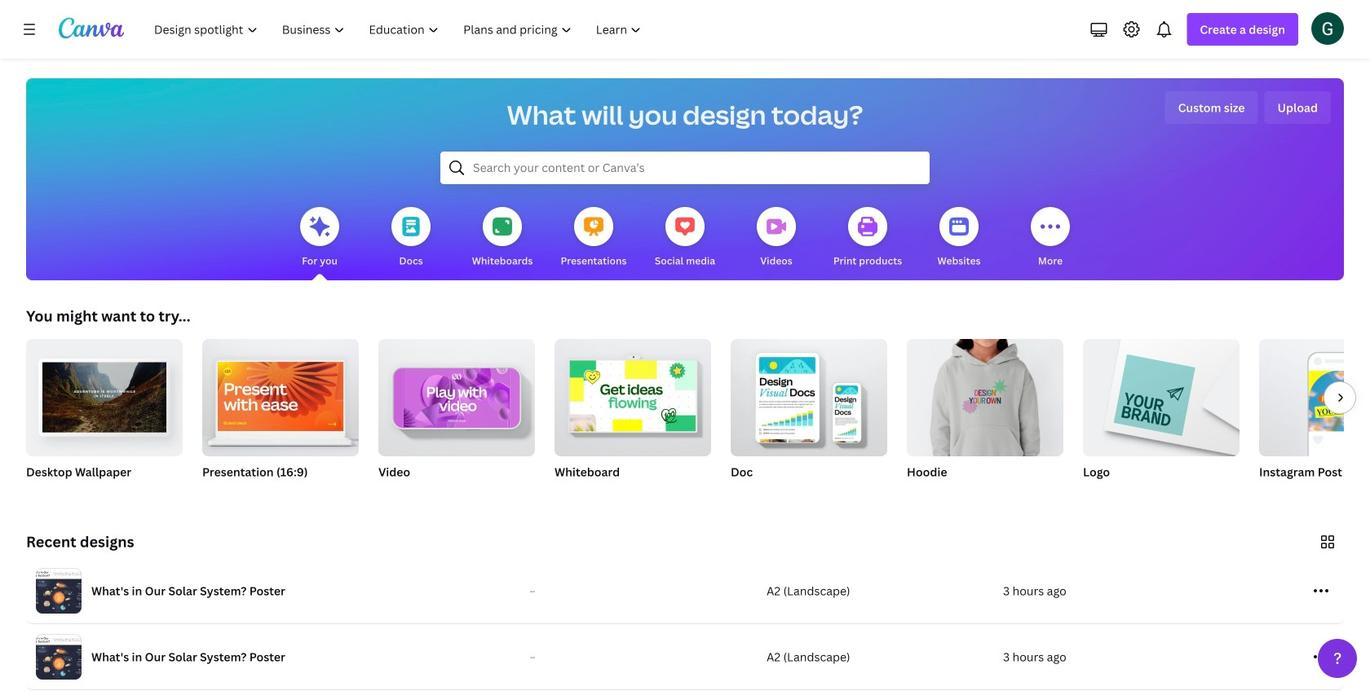 Task type: vqa. For each thing, say whether or not it's contained in the screenshot.
Notes
no



Task type: locate. For each thing, give the bounding box(es) containing it.
group
[[26, 333, 183, 501], [26, 333, 183, 457], [202, 333, 359, 501], [202, 333, 359, 457], [379, 333, 535, 501], [379, 333, 535, 457], [555, 333, 711, 501], [555, 333, 711, 457], [731, 333, 888, 501], [731, 333, 888, 457], [907, 339, 1064, 501], [907, 339, 1064, 457], [1084, 339, 1240, 501], [1260, 339, 1371, 501]]

None search field
[[441, 152, 930, 184]]

Search search field
[[473, 153, 898, 184]]



Task type: describe. For each thing, give the bounding box(es) containing it.
greg robinson image
[[1312, 12, 1345, 45]]

top level navigation element
[[144, 13, 656, 46]]



